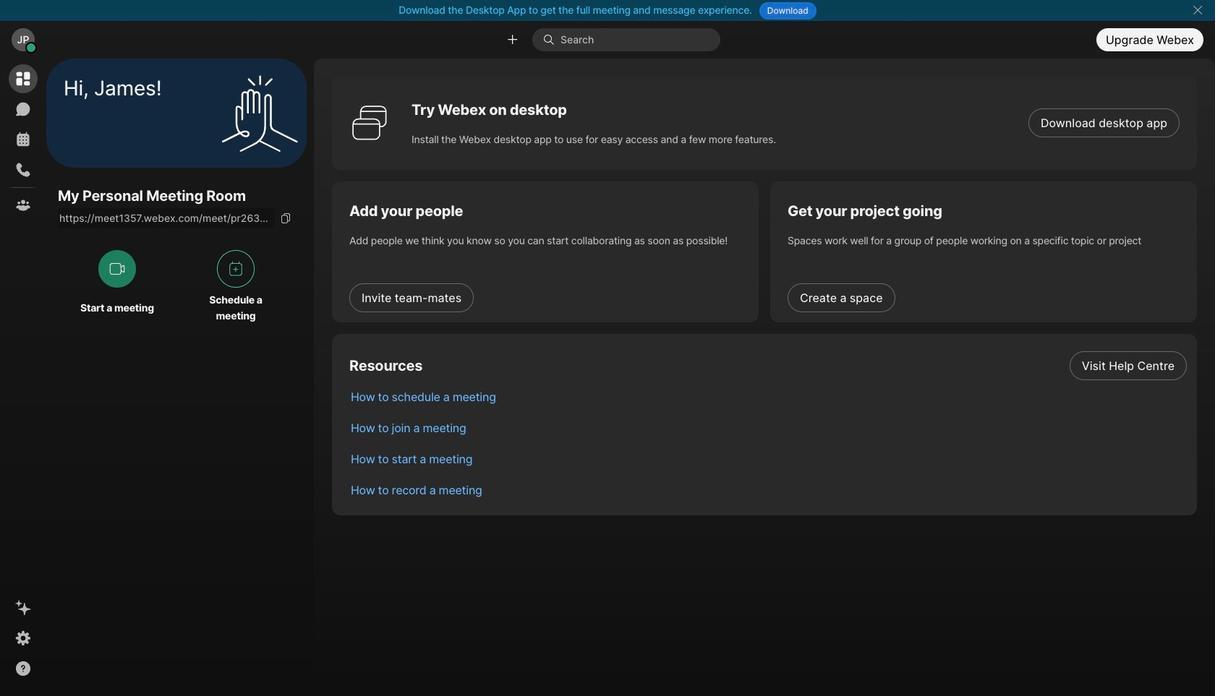 Task type: locate. For each thing, give the bounding box(es) containing it.
cancel_16 image
[[1193, 4, 1204, 16]]

list item
[[339, 350, 1198, 381], [339, 381, 1198, 412], [339, 412, 1198, 444], [339, 444, 1198, 475], [339, 475, 1198, 506]]

None text field
[[58, 209, 275, 229]]

webex tab list
[[9, 64, 38, 220]]

1 list item from the top
[[339, 350, 1198, 381]]

navigation
[[0, 59, 46, 697]]

two hands high-fiving image
[[216, 70, 303, 157]]

5 list item from the top
[[339, 475, 1198, 506]]



Task type: vqa. For each thing, say whether or not it's contained in the screenshot.
fourth list item
yes



Task type: describe. For each thing, give the bounding box(es) containing it.
2 list item from the top
[[339, 381, 1198, 412]]

4 list item from the top
[[339, 444, 1198, 475]]

3 list item from the top
[[339, 412, 1198, 444]]



